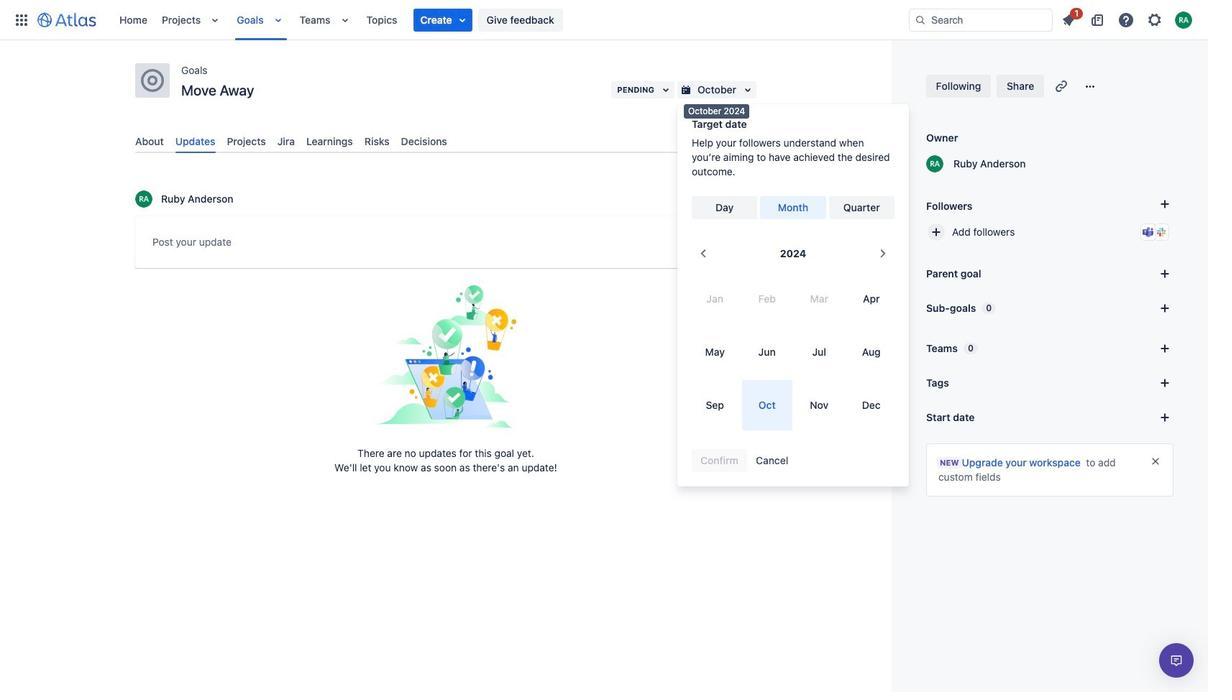 Task type: locate. For each thing, give the bounding box(es) containing it.
1 horizontal spatial list
[[1056, 5, 1200, 31]]

None search field
[[909, 8, 1053, 31]]

tooltip
[[684, 104, 750, 118]]

search image
[[915, 14, 927, 26]]

list item
[[1056, 5, 1084, 31], [413, 8, 472, 31]]

add follower image
[[928, 224, 945, 241]]

banner
[[0, 0, 1209, 40]]

Main content area, start typing to enter text. text field
[[153, 234, 740, 256]]

list
[[112, 0, 909, 40], [1056, 5, 1200, 31]]

add team image
[[1157, 340, 1174, 358]]

more icon image
[[1082, 78, 1100, 95]]

0 horizontal spatial list item
[[413, 8, 472, 31]]

notifications image
[[1061, 11, 1078, 28]]

0 horizontal spatial list
[[112, 0, 909, 40]]

switch to... image
[[13, 11, 30, 28]]

close banner image
[[1151, 456, 1162, 468]]

slack logo showing nan channels are connected to this goal image
[[1156, 227, 1168, 238]]

add tag image
[[1157, 375, 1174, 392]]

tab list
[[130, 130, 763, 153]]

help image
[[1118, 11, 1135, 28]]

top element
[[9, 0, 909, 40]]



Task type: vqa. For each thing, say whether or not it's contained in the screenshot.
Add team icon
yes



Task type: describe. For each thing, give the bounding box(es) containing it.
add a follower image
[[1157, 196, 1174, 213]]

see previous year image
[[695, 245, 712, 263]]

msteams logo showing  channels are connected to this goal image
[[1143, 227, 1155, 238]]

see next year image
[[875, 245, 892, 263]]

1 horizontal spatial list item
[[1056, 5, 1084, 31]]

list item inside top element
[[413, 8, 472, 31]]

set start date image
[[1157, 409, 1174, 427]]

goal icon image
[[141, 69, 164, 92]]

account image
[[1176, 11, 1193, 28]]

Search field
[[909, 8, 1053, 31]]

open intercom messenger image
[[1169, 653, 1186, 670]]

settings image
[[1147, 11, 1164, 28]]



